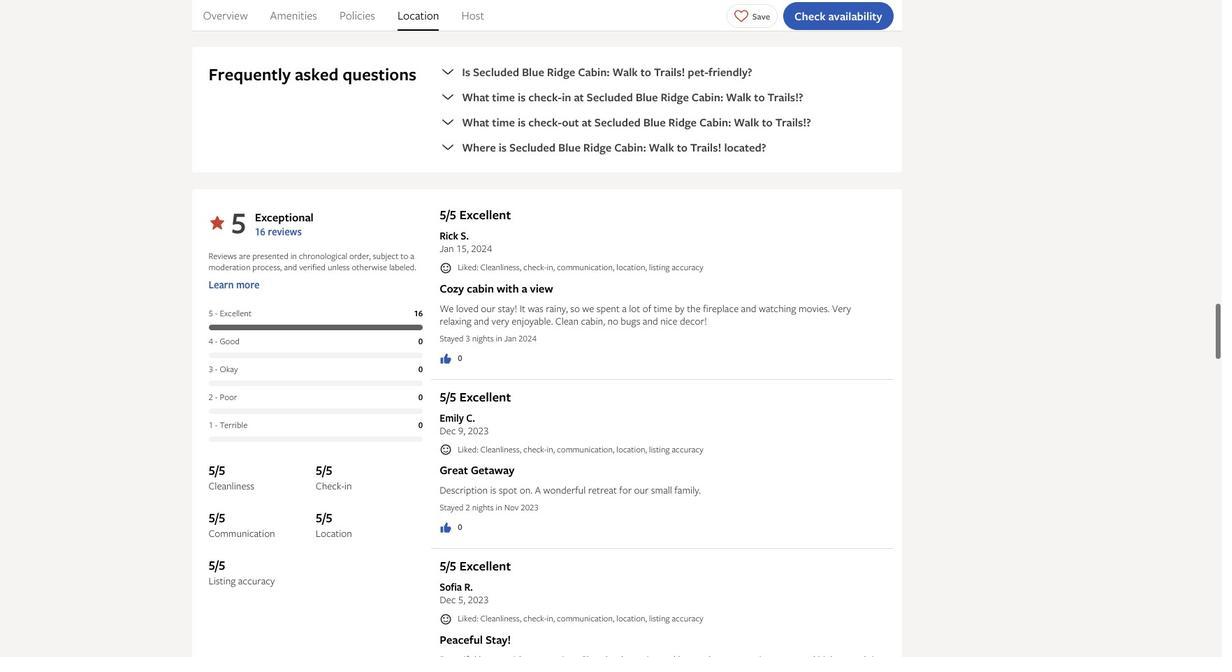 Task type: vqa. For each thing, say whether or not it's contained in the screenshot.
first the Liked: from the bottom of the page
yes



Task type: locate. For each thing, give the bounding box(es) containing it.
2 vertical spatial listing
[[649, 613, 670, 625]]

policies link
[[340, 0, 375, 31]]

1 vertical spatial liked:
[[458, 444, 478, 456]]

spent
[[597, 302, 620, 315]]

1 0 button from the top
[[440, 352, 462, 365]]

1 vertical spatial at
[[582, 115, 592, 130]]

dec inside 5/5 excellent emily c. dec 9, 2023
[[440, 424, 456, 437]]

2023 right 5,
[[468, 594, 489, 607]]

nights
[[472, 333, 494, 344], [472, 502, 494, 514]]

1 - from the top
[[215, 308, 218, 320]]

in up out
[[562, 90, 571, 105]]

5 for 5 - excellent
[[209, 308, 213, 320]]

excellent up good
[[220, 308, 252, 320]]

lot
[[629, 302, 640, 315]]

order,
[[349, 250, 371, 262]]

medium image for cozy cabin with a view
[[440, 353, 452, 365]]

excellent up s.
[[460, 206, 511, 224]]

0 vertical spatial trails!?
[[768, 90, 803, 105]]

0 vertical spatial 5
[[231, 203, 247, 243]]

2 vertical spatial time
[[654, 302, 673, 315]]

- up 4 - good
[[215, 308, 218, 320]]

cleanliness, up with
[[480, 262, 521, 273]]

5/5 for 5/5 excellent emily c. dec 9, 2023
[[440, 389, 456, 406]]

family.
[[675, 484, 701, 497]]

2024 right 15,
[[471, 242, 492, 255]]

liked: down 15,
[[458, 262, 478, 273]]

and right the fireplace
[[741, 302, 757, 315]]

0 vertical spatial small image
[[440, 444, 452, 457]]

is secluded blue ridge cabin: walk to trails! pet-friendly?
[[462, 65, 752, 80]]

1 horizontal spatial jan
[[504, 333, 517, 344]]

stayed 2 nights in nov 2023
[[440, 502, 539, 514]]

in left "verified"
[[291, 250, 297, 262]]

is
[[518, 90, 526, 105], [518, 115, 526, 130], [499, 140, 507, 155], [490, 484, 496, 497]]

peaceful
[[440, 632, 483, 648]]

1 vertical spatial 0 button
[[440, 522, 462, 535]]

2 down description
[[466, 502, 470, 514]]

16 left we
[[414, 308, 423, 320]]

5 up the 4 at bottom left
[[209, 308, 213, 320]]

jan for 3
[[504, 333, 517, 344]]

2 liked: from the top
[[458, 444, 478, 456]]

2 vertical spatial communication,
[[557, 613, 615, 625]]

walk
[[613, 65, 638, 80], [726, 90, 752, 105], [734, 115, 759, 130], [649, 140, 674, 155]]

1 vertical spatial small image
[[440, 614, 452, 626]]

1 vertical spatial time
[[492, 115, 515, 130]]

location down check-
[[316, 527, 352, 540]]

poor
[[220, 392, 237, 403]]

- right 1
[[215, 420, 218, 431]]

2 listing from the top
[[649, 444, 670, 456]]

0 vertical spatial our
[[481, 302, 496, 315]]

2 vertical spatial liked:
[[458, 613, 478, 625]]

walk up what time is check-in at secluded blue ridge cabin: walk to trails!?
[[613, 65, 638, 80]]

trails! left pet-
[[654, 65, 685, 80]]

accuracy for great getaway
[[672, 444, 704, 456]]

0 vertical spatial location
[[398, 8, 439, 23]]

- right the 4 at bottom left
[[215, 336, 218, 348]]

liked: cleanliness, check-in, communication, location, listing accuracy
[[458, 262, 704, 273], [458, 444, 704, 456], [458, 613, 704, 625]]

1 vertical spatial 2
[[466, 502, 470, 514]]

a left 'lot'
[[622, 302, 627, 315]]

0 vertical spatial medium image
[[440, 353, 452, 365]]

0 for poor
[[418, 392, 423, 403]]

small image up peaceful
[[440, 614, 452, 626]]

5/5 up emily
[[440, 389, 456, 406]]

1 cleanliness, from the top
[[480, 262, 521, 273]]

list containing overview
[[192, 0, 902, 31]]

1 vertical spatial trails!?
[[776, 115, 811, 130]]

trails!
[[654, 65, 685, 80], [690, 140, 722, 155]]

medium image down description
[[440, 522, 452, 535]]

2 medium image from the top
[[440, 522, 452, 535]]

5 out of 5 element down cleanliness
[[209, 510, 316, 528]]

1 vertical spatial listing
[[649, 444, 670, 456]]

2023 inside 5/5 excellent emily c. dec 9, 2023
[[468, 424, 489, 437]]

3 communication, from the top
[[557, 613, 615, 625]]

0 vertical spatial cleanliness,
[[480, 262, 521, 273]]

0 vertical spatial at
[[574, 90, 584, 105]]

location link
[[398, 0, 439, 31]]

0 horizontal spatial 2024
[[471, 242, 492, 255]]

2024 down "enjoyable."
[[519, 333, 537, 344]]

check availability
[[795, 8, 882, 23]]

2 communication, from the top
[[557, 444, 615, 456]]

availability
[[829, 8, 882, 23]]

1 horizontal spatial 2
[[466, 502, 470, 514]]

2
[[209, 392, 213, 403], [466, 502, 470, 514]]

3 cleanliness, from the top
[[480, 613, 521, 625]]

0 vertical spatial 16
[[255, 225, 265, 239]]

1 small image from the top
[[440, 444, 452, 457]]

very
[[832, 302, 851, 315]]

0 button down description
[[440, 522, 462, 535]]

5
[[231, 203, 247, 243], [209, 308, 213, 320]]

where
[[462, 140, 496, 155]]

5/5 inside 5/5 listing accuracy
[[209, 557, 225, 575]]

5/5 for 5/5 check-in
[[316, 462, 333, 480]]

liked: down 5,
[[458, 613, 478, 625]]

1 vertical spatial in,
[[547, 444, 555, 456]]

1
[[209, 420, 213, 431]]

liked:
[[458, 262, 478, 273], [458, 444, 478, 456], [458, 613, 478, 625]]

0 vertical spatial 2
[[209, 392, 213, 403]]

0 horizontal spatial our
[[481, 302, 496, 315]]

r.
[[464, 581, 473, 594]]

1 vertical spatial stayed
[[440, 502, 464, 514]]

learn
[[209, 278, 234, 292]]

1 horizontal spatial 2024
[[519, 333, 537, 344]]

1 listing from the top
[[649, 262, 670, 273]]

2023 down "on." in the left of the page
[[521, 502, 539, 514]]

list
[[192, 0, 902, 31]]

communication, for spot
[[557, 444, 615, 456]]

16 left reviews at the left of page
[[255, 225, 265, 239]]

- left poor
[[215, 392, 218, 403]]

and left "verified"
[[284, 262, 297, 273]]

1 medium image from the top
[[440, 353, 452, 365]]

nights down the very
[[472, 333, 494, 344]]

accuracy for peaceful stay!
[[672, 613, 704, 625]]

cleanliness,
[[480, 262, 521, 273], [480, 444, 521, 456], [480, 613, 521, 625]]

stayed down description
[[440, 502, 464, 514]]

5 right negative theme "icon"
[[231, 203, 247, 243]]

0 vertical spatial location,
[[617, 262, 647, 273]]

check availability button
[[784, 2, 894, 30]]

3 - from the top
[[215, 364, 218, 376]]

jan down the very
[[504, 333, 517, 344]]

in for reviews are presented in chronological order, subject to a moderation process, and verified unless otherwise labeled. learn more
[[291, 250, 297, 262]]

in up the "5/5 location"
[[344, 480, 352, 493]]

3 in, from the top
[[547, 613, 555, 625]]

our left the stay!
[[481, 302, 496, 315]]

- for 5
[[215, 308, 218, 320]]

5 out of 5 element up the "5/5 location"
[[316, 462, 423, 480]]

3 liked: from the top
[[458, 613, 478, 625]]

spot
[[499, 484, 517, 497]]

5 - excellent
[[209, 308, 252, 320]]

1 horizontal spatial 3
[[466, 333, 470, 344]]

excellent up c.
[[460, 389, 511, 406]]

secluded
[[473, 65, 519, 80], [587, 90, 633, 105], [595, 115, 641, 130], [509, 140, 556, 155]]

friendly?
[[709, 65, 752, 80]]

what up where in the top of the page
[[462, 115, 490, 130]]

4 - from the top
[[215, 392, 218, 403]]

check- for cozy cabin with a view
[[524, 262, 547, 273]]

in left nov
[[496, 502, 502, 514]]

5/5 inside '5/5 excellent sofia r. dec 5, 2023'
[[440, 558, 456, 575]]

relaxing
[[440, 314, 472, 328]]

0 horizontal spatial 5
[[209, 308, 213, 320]]

0 vertical spatial liked: cleanliness, check-in, communication, location, listing accuracy
[[458, 262, 704, 273]]

0 vertical spatial trails!
[[654, 65, 685, 80]]

4 - good
[[209, 336, 240, 348]]

1 horizontal spatial 5
[[231, 203, 247, 243]]

1 stayed from the top
[[440, 333, 464, 344]]

5 out of 5 element
[[209, 462, 316, 480], [316, 462, 423, 480], [209, 510, 316, 528], [316, 510, 423, 528], [209, 557, 316, 575]]

0 for good
[[418, 336, 423, 348]]

5/5 down cleanliness
[[209, 510, 225, 527]]

5 out of 5 element down the terrible
[[209, 462, 316, 480]]

2 liked: cleanliness, check-in, communication, location, listing accuracy from the top
[[458, 444, 704, 456]]

1 vertical spatial 16
[[414, 308, 423, 320]]

0
[[418, 336, 423, 348], [458, 352, 462, 364], [418, 364, 423, 376], [418, 392, 423, 403], [418, 420, 423, 431], [458, 522, 462, 534]]

jan inside 5/5 excellent rick s. jan 15, 2024
[[440, 242, 454, 255]]

small image
[[440, 262, 452, 275]]

jan left 15,
[[440, 242, 454, 255]]

amenities
[[270, 8, 317, 23]]

in down the very
[[496, 333, 502, 344]]

in inside reviews are presented in chronological order, subject to a moderation process, and verified unless otherwise labeled. learn more
[[291, 250, 297, 262]]

nights for with
[[472, 333, 494, 344]]

0 vertical spatial dec
[[440, 424, 456, 437]]

1 horizontal spatial our
[[634, 484, 649, 497]]

stayed down relaxing
[[440, 333, 464, 344]]

1 vertical spatial trails!
[[690, 140, 722, 155]]

1 vertical spatial 2024
[[519, 333, 537, 344]]

2 vertical spatial liked: cleanliness, check-in, communication, location, listing accuracy
[[458, 613, 704, 625]]

5/5 inside 5/5 check-in
[[316, 462, 333, 480]]

5 out of 5 element down communication
[[209, 557, 316, 575]]

1 vertical spatial what
[[462, 115, 490, 130]]

1 vertical spatial location,
[[617, 444, 647, 456]]

- for 2
[[215, 392, 218, 403]]

what time is check-out at secluded blue ridge cabin: walk to trails!?
[[462, 115, 811, 130]]

cleanliness, for getaway
[[480, 444, 521, 456]]

at
[[574, 90, 584, 105], [582, 115, 592, 130]]

1 nights from the top
[[472, 333, 494, 344]]

1 vertical spatial dec
[[440, 594, 456, 607]]

1 vertical spatial liked: cleanliness, check-in, communication, location, listing accuracy
[[458, 444, 704, 456]]

with
[[497, 281, 519, 296]]

secluded right the is
[[473, 65, 519, 80]]

1 vertical spatial 3
[[209, 364, 213, 376]]

what time is check-in at secluded blue ridge cabin: walk to trails!?
[[462, 90, 803, 105]]

excellent inside '5/5 excellent sofia r. dec 5, 2023'
[[460, 558, 511, 575]]

in for stayed 2 nights in nov 2023
[[496, 502, 502, 514]]

location,
[[617, 262, 647, 273], [617, 444, 647, 456], [617, 613, 647, 625]]

okay
[[220, 364, 238, 376]]

small image
[[440, 444, 452, 457], [440, 614, 452, 626]]

blue down out
[[558, 140, 581, 155]]

excellent for 5/5 excellent rick s. jan 15, 2024
[[460, 206, 511, 224]]

2023 inside '5/5 excellent sofia r. dec 5, 2023'
[[468, 594, 489, 607]]

good
[[220, 336, 240, 348]]

1 vertical spatial jan
[[504, 333, 517, 344]]

1 vertical spatial 5
[[209, 308, 213, 320]]

1 horizontal spatial trails!
[[690, 140, 722, 155]]

5/5 inside 5/5 cleanliness
[[209, 462, 225, 480]]

more
[[236, 278, 260, 292]]

0 vertical spatial communication,
[[557, 262, 615, 273]]

what for what time is check-in at secluded blue ridge cabin: walk to trails!?
[[462, 90, 490, 105]]

5/5 inside 5/5 excellent rick s. jan 15, 2024
[[440, 206, 456, 224]]

5 out of 5 element down check-
[[316, 510, 423, 528]]

3 liked: cleanliness, check-in, communication, location, listing accuracy from the top
[[458, 613, 704, 625]]

0 button
[[440, 352, 462, 365], [440, 522, 462, 535]]

5/5 down communication
[[209, 557, 225, 575]]

3 down relaxing
[[466, 333, 470, 344]]

1 location, from the top
[[617, 262, 647, 273]]

1 vertical spatial 2023
[[521, 502, 539, 514]]

0 vertical spatial a
[[410, 250, 414, 262]]

2 vertical spatial cleanliness,
[[480, 613, 521, 625]]

verified
[[299, 262, 326, 273]]

2 nights from the top
[[472, 502, 494, 514]]

located?
[[724, 140, 766, 155]]

jan for excellent
[[440, 242, 454, 255]]

1 vertical spatial communication,
[[557, 444, 615, 456]]

2 0 button from the top
[[440, 522, 462, 535]]

at right out
[[582, 115, 592, 130]]

2 small image from the top
[[440, 614, 452, 626]]

location
[[398, 8, 439, 23], [316, 527, 352, 540]]

excellent for 5/5 excellent emily c. dec 9, 2023
[[460, 389, 511, 406]]

1 communication, from the top
[[557, 262, 615, 273]]

a right the subject
[[410, 250, 414, 262]]

dec left 5,
[[440, 594, 456, 607]]

s.
[[461, 229, 469, 243]]

2 what from the top
[[462, 115, 490, 130]]

excellent inside 5/5 excellent emily c. dec 9, 2023
[[460, 389, 511, 406]]

5 for 5
[[231, 203, 247, 243]]

accuracy
[[672, 262, 704, 273], [672, 444, 704, 456], [238, 575, 275, 588], [672, 613, 704, 625]]

1 liked: from the top
[[458, 262, 478, 273]]

check-
[[529, 90, 562, 105], [529, 115, 562, 130], [524, 262, 547, 273], [524, 444, 547, 456], [524, 613, 547, 625]]

5/5 location
[[316, 510, 352, 540]]

0 vertical spatial time
[[492, 90, 515, 105]]

liked: cleanliness, check-in, communication, location, listing accuracy for spot
[[458, 444, 704, 456]]

1 dec from the top
[[440, 424, 456, 437]]

2 vertical spatial a
[[622, 302, 627, 315]]

0 vertical spatial 0 button
[[440, 352, 462, 365]]

stayed for cozy cabin with a view
[[440, 333, 464, 344]]

0 vertical spatial stayed
[[440, 333, 464, 344]]

liked: down 9,
[[458, 444, 478, 456]]

2 vertical spatial in,
[[547, 613, 555, 625]]

communication, for view
[[557, 262, 615, 273]]

our right for
[[634, 484, 649, 497]]

5/5 listing accuracy
[[209, 557, 275, 588]]

at up out
[[574, 90, 584, 105]]

time inside cozy cabin with a view we loved our stay! it was rainy, so we spent a lot of time by the fireplace and watching movies. very relaxing and very enjoyable. clean cabin, no bugs and nice decor!
[[654, 302, 673, 315]]

1 what from the top
[[462, 90, 490, 105]]

small
[[651, 484, 672, 497]]

- left okay
[[215, 364, 218, 376]]

trails! left located?
[[690, 140, 722, 155]]

2 left poor
[[209, 392, 213, 403]]

2 - from the top
[[215, 336, 218, 348]]

1 vertical spatial our
[[634, 484, 649, 497]]

0 for okay
[[418, 364, 423, 376]]

in
[[562, 90, 571, 105], [291, 250, 297, 262], [496, 333, 502, 344], [344, 480, 352, 493], [496, 502, 502, 514]]

1 vertical spatial location
[[316, 527, 352, 540]]

- for 4
[[215, 336, 218, 348]]

5 - from the top
[[215, 420, 218, 431]]

2 vertical spatial location,
[[617, 613, 647, 625]]

cleanliness, up 'stay!'
[[480, 613, 521, 625]]

0 vertical spatial 2023
[[468, 424, 489, 437]]

3 location, from the top
[[617, 613, 647, 625]]

2 - poor
[[209, 392, 237, 403]]

2 stayed from the top
[[440, 502, 464, 514]]

sofia
[[440, 581, 462, 594]]

0 button down relaxing
[[440, 352, 462, 365]]

nights down description
[[472, 502, 494, 514]]

5/5 up sofia
[[440, 558, 456, 575]]

excellent up "r."
[[460, 558, 511, 575]]

0 vertical spatial jan
[[440, 242, 454, 255]]

2 dec from the top
[[440, 594, 456, 607]]

5/5
[[440, 206, 456, 224], [440, 389, 456, 406], [209, 462, 225, 480], [316, 462, 333, 480], [209, 510, 225, 527], [316, 510, 333, 527], [209, 557, 225, 575], [440, 558, 456, 575]]

2 cleanliness, from the top
[[480, 444, 521, 456]]

liked: for getaway
[[458, 444, 478, 456]]

5/5 for 5/5 excellent rick s. jan 15, 2024
[[440, 206, 456, 224]]

1 horizontal spatial a
[[522, 281, 527, 296]]

check
[[795, 8, 826, 23]]

0 vertical spatial listing
[[649, 262, 670, 273]]

dec inside '5/5 excellent sofia r. dec 5, 2023'
[[440, 594, 456, 607]]

a inside reviews are presented in chronological order, subject to a moderation process, and verified unless otherwise labeled. learn more
[[410, 250, 414, 262]]

dec
[[440, 424, 456, 437], [440, 594, 456, 607]]

0 horizontal spatial 16
[[255, 225, 265, 239]]

medium image
[[440, 353, 452, 365], [440, 522, 452, 535]]

0 horizontal spatial a
[[410, 250, 414, 262]]

nights for description
[[472, 502, 494, 514]]

0 vertical spatial 2024
[[471, 242, 492, 255]]

the
[[687, 302, 701, 315]]

1 liked: cleanliness, check-in, communication, location, listing accuracy from the top
[[458, 262, 704, 273]]

policies
[[340, 8, 375, 23]]

0 horizontal spatial jan
[[440, 242, 454, 255]]

a right with
[[522, 281, 527, 296]]

what down the is
[[462, 90, 490, 105]]

5/5 communication
[[209, 510, 275, 540]]

3
[[466, 333, 470, 344], [209, 364, 213, 376]]

2024 inside 5/5 excellent rick s. jan 15, 2024
[[471, 242, 492, 255]]

5/5 inside the "5/5 location"
[[316, 510, 333, 527]]

5/5 for 5/5 excellent sofia r. dec 5, 2023
[[440, 558, 456, 575]]

2023 right 9,
[[468, 424, 489, 437]]

0 vertical spatial liked:
[[458, 262, 478, 273]]

1 vertical spatial nights
[[472, 502, 494, 514]]

walk up located?
[[734, 115, 759, 130]]

5/5 up the "5/5 location"
[[316, 462, 333, 480]]

and inside reviews are presented in chronological order, subject to a moderation process, and verified unless otherwise labeled. learn more
[[284, 262, 297, 273]]

to
[[641, 65, 651, 80], [754, 90, 765, 105], [762, 115, 773, 130], [677, 140, 688, 155], [401, 250, 408, 262]]

2 in, from the top
[[547, 444, 555, 456]]

at for in
[[574, 90, 584, 105]]

0 vertical spatial in,
[[547, 262, 555, 273]]

small image for peaceful stay!
[[440, 614, 452, 626]]

medium image down relaxing
[[440, 353, 452, 365]]

cabin: up what time is check-in at secluded blue ridge cabin: walk to trails!?
[[578, 65, 610, 80]]

5/5 down 1
[[209, 462, 225, 480]]

cleanliness, up getaway
[[480, 444, 521, 456]]

dec left 9,
[[440, 424, 456, 437]]

5 out of 5 element for 5/5 check-in
[[316, 462, 423, 480]]

3 left okay
[[209, 364, 213, 376]]

we
[[582, 302, 594, 315]]

by
[[675, 302, 685, 315]]

2023
[[468, 424, 489, 437], [521, 502, 539, 514], [468, 594, 489, 607]]

jan
[[440, 242, 454, 255], [504, 333, 517, 344]]

1 vertical spatial cleanliness,
[[480, 444, 521, 456]]

5/5 inside 5/5 excellent emily c. dec 9, 2023
[[440, 389, 456, 406]]

2 vertical spatial 2023
[[468, 594, 489, 607]]

excellent inside 5/5 excellent rick s. jan 15, 2024
[[460, 206, 511, 224]]

what for what time is check-out at secluded blue ridge cabin: walk to trails!?
[[462, 115, 490, 130]]

where is secluded blue ridge cabin: walk to trails! located?
[[462, 140, 766, 155]]

getaway
[[471, 463, 515, 478]]

location left host
[[398, 8, 439, 23]]

cleanliness, for cabin
[[480, 262, 521, 273]]

peaceful stay!
[[440, 632, 511, 648]]

frequently asked questions
[[209, 63, 417, 86]]

1 vertical spatial medium image
[[440, 522, 452, 535]]

5/5 down check-
[[316, 510, 333, 527]]

small image up the great
[[440, 444, 452, 457]]

negative theme image
[[209, 215, 225, 232]]

1 in, from the top
[[547, 262, 555, 273]]

2 location, from the top
[[617, 444, 647, 456]]

stayed for great getaway
[[440, 502, 464, 514]]

3 listing from the top
[[649, 613, 670, 625]]

in inside 5/5 check-in
[[344, 480, 352, 493]]

0 vertical spatial nights
[[472, 333, 494, 344]]

5/5 up rick
[[440, 206, 456, 224]]

0 vertical spatial what
[[462, 90, 490, 105]]

5/5 inside 5/5 communication
[[209, 510, 225, 527]]



Task type: describe. For each thing, give the bounding box(es) containing it.
dec for 5/5 excellent emily c. dec 9, 2023
[[440, 424, 456, 437]]

unless
[[328, 262, 350, 273]]

is
[[462, 65, 470, 80]]

5/5 for 5/5 location
[[316, 510, 333, 527]]

overview link
[[203, 0, 248, 31]]

presented
[[252, 250, 288, 262]]

16 reviews button
[[255, 225, 314, 239]]

listing for view
[[649, 262, 670, 273]]

5 out of 5 element for 5/5 cleanliness
[[209, 462, 316, 480]]

at for out
[[582, 115, 592, 130]]

overview
[[203, 8, 248, 23]]

- for 1
[[215, 420, 218, 431]]

and left nice
[[643, 314, 658, 328]]

1 - terrible
[[209, 420, 248, 431]]

in for stayed 3 nights in jan 2024
[[496, 333, 502, 344]]

walk down what time is check-out at secluded blue ridge cabin: walk to trails!?
[[649, 140, 674, 155]]

our inside great getaway description is spot on. a wonderful retreat for our small family.
[[634, 484, 649, 497]]

stay!
[[486, 632, 511, 648]]

2023 for 5/5 excellent emily c. dec 9, 2023
[[468, 424, 489, 437]]

accuracy inside 5/5 listing accuracy
[[238, 575, 275, 588]]

5 out of 5 element for 5/5 location
[[316, 510, 423, 528]]

0 vertical spatial 3
[[466, 333, 470, 344]]

time for what time is check-in at secluded blue ridge cabin: walk to trails!?
[[492, 90, 515, 105]]

reviews
[[268, 225, 302, 239]]

view
[[530, 281, 553, 296]]

pet-
[[688, 65, 709, 80]]

and up stayed 3 nights in jan 2024
[[474, 314, 489, 328]]

was
[[528, 302, 544, 315]]

save
[[752, 10, 770, 22]]

listing
[[209, 575, 236, 588]]

trails!? for what time is check-in at secluded blue ridge cabin: walk to trails!?
[[768, 90, 803, 105]]

2 horizontal spatial a
[[622, 302, 627, 315]]

trails!? for what time is check-out at secluded blue ridge cabin: walk to trails!?
[[776, 115, 811, 130]]

0 horizontal spatial 2
[[209, 392, 213, 403]]

0 for terrible
[[418, 420, 423, 431]]

it
[[520, 302, 526, 315]]

5/5 for 5/5 cleanliness
[[209, 462, 225, 480]]

c.
[[466, 412, 475, 425]]

5 out of 5 element for 5/5 communication
[[209, 510, 316, 528]]

otherwise
[[352, 262, 387, 273]]

- for 3
[[215, 364, 218, 376]]

1 horizontal spatial location
[[398, 8, 439, 23]]

decor!
[[680, 314, 707, 328]]

are
[[239, 250, 250, 262]]

secluded up where is secluded blue ridge cabin: walk to trails! located?
[[595, 115, 641, 130]]

we
[[440, 302, 454, 315]]

for
[[619, 484, 632, 497]]

save button
[[727, 4, 778, 28]]

to inside reviews are presented in chronological order, subject to a moderation process, and verified unless otherwise labeled. learn more
[[401, 250, 408, 262]]

0 horizontal spatial trails!
[[654, 65, 685, 80]]

out
[[562, 115, 579, 130]]

moderation
[[209, 262, 250, 273]]

great
[[440, 463, 468, 478]]

4
[[209, 336, 213, 348]]

cozy
[[440, 281, 464, 296]]

questions
[[343, 63, 417, 86]]

no
[[608, 314, 618, 328]]

amenities link
[[270, 0, 317, 31]]

in, for view
[[547, 262, 555, 273]]

terrible
[[220, 420, 248, 431]]

dec for 5/5 excellent sofia r. dec 5, 2023
[[440, 594, 456, 607]]

blue right the is
[[522, 65, 544, 80]]

medium image for great getaway
[[440, 522, 452, 535]]

0 button for cozy
[[440, 352, 462, 365]]

labeled.
[[389, 262, 416, 273]]

host link
[[462, 0, 484, 31]]

wonderful
[[543, 484, 586, 497]]

excellent for 5/5 excellent sofia r. dec 5, 2023
[[460, 558, 511, 575]]

communication
[[209, 527, 275, 540]]

walk down friendly?
[[726, 90, 752, 105]]

secluded right where in the top of the page
[[509, 140, 556, 155]]

emily
[[440, 412, 464, 425]]

0 horizontal spatial location
[[316, 527, 352, 540]]

is inside great getaway description is spot on. a wonderful retreat for our small family.
[[490, 484, 496, 497]]

time for what time is check-out at secluded blue ridge cabin: walk to trails!?
[[492, 115, 515, 130]]

liked: cleanliness, check-in, communication, location, listing accuracy for view
[[458, 262, 704, 273]]

nice
[[661, 314, 678, 328]]

exceptional
[[255, 210, 314, 225]]

stay!
[[498, 302, 517, 315]]

so
[[570, 302, 580, 315]]

retreat
[[588, 484, 617, 497]]

5/5 for 5/5 communication
[[209, 510, 225, 527]]

on.
[[520, 484, 533, 497]]

check-
[[316, 480, 344, 493]]

0 horizontal spatial 3
[[209, 364, 213, 376]]

blue up what time is check-out at secluded blue ridge cabin: walk to trails!?
[[636, 90, 658, 105]]

check- for great getaway
[[524, 444, 547, 456]]

fireplace
[[703, 302, 739, 315]]

bugs
[[621, 314, 640, 328]]

secluded down is secluded blue ridge cabin: walk to trails! pet-friendly?
[[587, 90, 633, 105]]

9,
[[458, 424, 466, 437]]

1 vertical spatial a
[[522, 281, 527, 296]]

enjoyable.
[[512, 314, 553, 328]]

cabin: down what time is check-out at secluded blue ridge cabin: walk to trails!?
[[614, 140, 646, 155]]

cabin: down pet-
[[692, 90, 723, 105]]

3 - okay
[[209, 364, 238, 376]]

16 inside exceptional 16 reviews
[[255, 225, 265, 239]]

location, for spot
[[617, 444, 647, 456]]

15,
[[456, 242, 469, 255]]

5/5 excellent rick s. jan 15, 2024
[[440, 206, 511, 255]]

clean
[[556, 314, 579, 328]]

check- for peaceful stay!
[[524, 613, 547, 625]]

reviews are presented in chronological order, subject to a moderation process, and verified unless otherwise labeled. learn more
[[209, 250, 416, 292]]

5/5 check-in
[[316, 462, 352, 493]]

subject
[[373, 250, 399, 262]]

cozy cabin with a view we loved our stay! it was rainy, so we spent a lot of time by the fireplace and watching movies. very relaxing and very enjoyable. clean cabin, no bugs and nice decor!
[[440, 281, 851, 328]]

cabin: up located?
[[700, 115, 731, 130]]

5,
[[458, 594, 466, 607]]

movies.
[[799, 302, 830, 315]]

0 button for great
[[440, 522, 462, 535]]

listing for spot
[[649, 444, 670, 456]]

1 horizontal spatial 16
[[414, 308, 423, 320]]

5/5 for 5/5 listing accuracy
[[209, 557, 225, 575]]

in, for spot
[[547, 444, 555, 456]]

rainy,
[[546, 302, 568, 315]]

blue down what time is check-in at secluded blue ridge cabin: walk to trails!?
[[644, 115, 666, 130]]

2023 for 5/5 excellent sofia r. dec 5, 2023
[[468, 594, 489, 607]]

small image for great getaway
[[440, 444, 452, 457]]

learn more link
[[209, 278, 423, 303]]

cabin,
[[581, 314, 605, 328]]

a
[[535, 484, 541, 497]]

asked
[[295, 63, 339, 86]]

rick
[[440, 229, 458, 243]]

nov
[[504, 502, 519, 514]]

cabin
[[467, 281, 494, 296]]

5/5 excellent sofia r. dec 5, 2023
[[440, 558, 511, 607]]

location, for view
[[617, 262, 647, 273]]

our inside cozy cabin with a view we loved our stay! it was rainy, so we spent a lot of time by the fireplace and watching movies. very relaxing and very enjoyable. clean cabin, no bugs and nice decor!
[[481, 302, 496, 315]]

accuracy for cozy cabin with a view
[[672, 262, 704, 273]]

of
[[643, 302, 651, 315]]

exceptional 16 reviews
[[255, 210, 314, 239]]

stayed 3 nights in jan 2024
[[440, 333, 537, 344]]

very
[[492, 314, 509, 328]]

5 out of 5 element for 5/5 listing accuracy
[[209, 557, 316, 575]]

host
[[462, 8, 484, 23]]

liked: for cabin
[[458, 262, 478, 273]]



